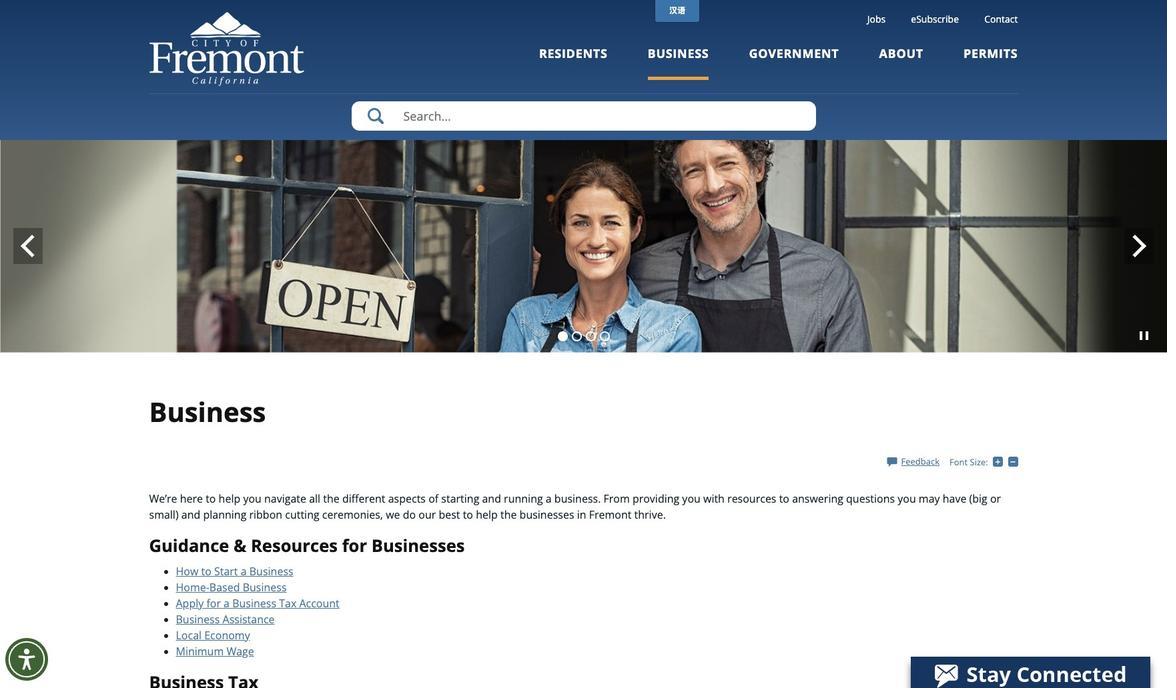 Task type: vqa. For each thing, say whether or not it's contained in the screenshot.
other city permits
no



Task type: describe. For each thing, give the bounding box(es) containing it.
contact link
[[985, 13, 1018, 25]]

+
[[1003, 456, 1008, 468]]

+ link
[[993, 456, 1008, 468]]

best
[[439, 508, 460, 523]]

based
[[210, 580, 240, 595]]

we
[[386, 508, 400, 523]]

local
[[176, 629, 202, 643]]

providing
[[633, 492, 680, 507]]

to down "starting"
[[463, 508, 473, 523]]

3 you from the left
[[898, 492, 916, 507]]

home-
[[176, 580, 210, 595]]

a business.
[[546, 492, 601, 507]]

permits link
[[964, 45, 1018, 80]]

may
[[919, 492, 940, 507]]

0 horizontal spatial and
[[181, 508, 200, 523]]

-
[[1018, 456, 1021, 468]]

we're here to help you navigate all the different aspects of starting and running a business. from providing you with resources to answering questions you may have (big or small) and planning ribbon cutting ceremonies, we do our best to help the businesses in fremont thrive.
[[149, 492, 1001, 523]]

assistance
[[223, 613, 275, 627]]

jobs link
[[868, 13, 886, 25]]

about link
[[879, 45, 924, 80]]

questions
[[847, 492, 895, 507]]

fremont
[[589, 508, 632, 523]]

resources
[[728, 492, 777, 507]]

to inside guidance & resources for businesses how to start a business home-based business apply for a business tax account business assistance local economy minimum wage
[[201, 564, 211, 579]]

1 you from the left
[[243, 492, 262, 507]]

businesses
[[372, 535, 465, 558]]

the businesses
[[501, 508, 574, 523]]

open business with two people standing image
[[0, 140, 1168, 353]]

esubscribe
[[911, 13, 959, 25]]

we're
[[149, 492, 177, 507]]

how
[[176, 564, 198, 579]]

permits
[[964, 45, 1018, 61]]

Search text field
[[351, 101, 816, 131]]

answering
[[792, 492, 844, 507]]

aspects
[[388, 492, 426, 507]]

here
[[180, 492, 203, 507]]

tax
[[279, 596, 297, 611]]

home-based business link
[[176, 580, 287, 595]]

start
[[214, 564, 238, 579]]

minimum
[[176, 645, 224, 659]]

feedback link
[[888, 456, 940, 468]]

do
[[403, 508, 416, 523]]

esubscribe link
[[911, 13, 959, 25]]

planning
[[203, 508, 247, 523]]

apply
[[176, 596, 204, 611]]

our
[[419, 508, 436, 523]]

apply for a business tax account link
[[176, 596, 340, 611]]

guidance & resources for businesses how to start a business home-based business apply for a business tax account business assistance local economy minimum wage
[[149, 535, 465, 659]]

to right here
[[206, 492, 216, 507]]

government link
[[749, 45, 839, 80]]

1 vertical spatial for
[[207, 596, 221, 611]]

about
[[879, 45, 924, 61]]

of
[[429, 492, 439, 507]]

0 horizontal spatial help
[[219, 492, 240, 507]]

size:
[[970, 457, 988, 469]]

wage
[[227, 645, 254, 659]]

1 horizontal spatial a
[[241, 564, 247, 579]]



Task type: locate. For each thing, give the bounding box(es) containing it.
(big
[[970, 492, 988, 507]]

&
[[234, 535, 247, 558]]

business
[[648, 45, 709, 61], [149, 394, 266, 430], [250, 564, 293, 579], [243, 580, 287, 595], [232, 596, 276, 611], [176, 613, 220, 627]]

you left the 'with'
[[682, 492, 701, 507]]

font size: link
[[950, 457, 988, 469]]

2 horizontal spatial you
[[898, 492, 916, 507]]

0 vertical spatial and
[[482, 492, 501, 507]]

how to start a business link
[[176, 564, 293, 579]]

for down ceremonies,
[[342, 535, 367, 558]]

help up planning
[[219, 492, 240, 507]]

help
[[219, 492, 240, 507], [476, 508, 498, 523]]

thrive.
[[635, 508, 666, 523]]

and
[[482, 492, 501, 507], [181, 508, 200, 523]]

contact
[[985, 13, 1018, 25]]

business assistance link
[[176, 613, 275, 627]]

0 vertical spatial help
[[219, 492, 240, 507]]

2 you from the left
[[682, 492, 701, 507]]

feedback
[[902, 456, 940, 468]]

you up the ribbon
[[243, 492, 262, 507]]

1 horizontal spatial and
[[482, 492, 501, 507]]

the
[[323, 492, 340, 507]]

running
[[504, 492, 543, 507]]

residents link
[[539, 45, 608, 80]]

stay connected image
[[911, 655, 1150, 689]]

from
[[604, 492, 630, 507]]

starting
[[441, 492, 480, 507]]

ceremonies,
[[322, 508, 383, 523]]

minimum wage link
[[176, 645, 254, 659]]

1 horizontal spatial you
[[682, 492, 701, 507]]

have
[[943, 492, 967, 507]]

government
[[749, 45, 839, 61]]

1 horizontal spatial for
[[342, 535, 367, 558]]

to right how
[[201, 564, 211, 579]]

0 vertical spatial a
[[241, 564, 247, 579]]

to right resources
[[779, 492, 790, 507]]

0 horizontal spatial a
[[224, 596, 230, 611]]

1 horizontal spatial help
[[476, 508, 498, 523]]

and right "starting"
[[482, 492, 501, 507]]

cutting
[[285, 508, 320, 523]]

you left may
[[898, 492, 916, 507]]

resources
[[251, 535, 338, 558]]

ribbon
[[249, 508, 282, 523]]

you
[[243, 492, 262, 507], [682, 492, 701, 507], [898, 492, 916, 507]]

columnusercontrol1 main content
[[0, 45, 1168, 689]]

help down "starting"
[[476, 508, 498, 523]]

1 vertical spatial a
[[224, 596, 230, 611]]

1 vertical spatial and
[[181, 508, 200, 523]]

business link
[[648, 45, 709, 80]]

residents
[[539, 45, 608, 61]]

and down here
[[181, 508, 200, 523]]

local economy link
[[176, 629, 250, 643]]

navigate
[[264, 492, 306, 507]]

guidance
[[149, 535, 229, 558]]

- link
[[1008, 456, 1021, 468]]

1 vertical spatial help
[[476, 508, 498, 523]]

in
[[577, 508, 586, 523]]

a up business assistance link
[[224, 596, 230, 611]]

to
[[206, 492, 216, 507], [779, 492, 790, 507], [463, 508, 473, 523], [201, 564, 211, 579]]

account
[[299, 596, 340, 611]]

for down based
[[207, 596, 221, 611]]

small)
[[149, 508, 179, 523]]

0 vertical spatial for
[[342, 535, 367, 558]]

0 horizontal spatial you
[[243, 492, 262, 507]]

or
[[991, 492, 1001, 507]]

0 horizontal spatial for
[[207, 596, 221, 611]]

different
[[342, 492, 386, 507]]

for
[[342, 535, 367, 558], [207, 596, 221, 611]]

a right start
[[241, 564, 247, 579]]

font size:
[[950, 457, 988, 469]]

with
[[704, 492, 725, 507]]

economy
[[204, 629, 250, 643]]

font
[[950, 457, 968, 469]]

a
[[241, 564, 247, 579], [224, 596, 230, 611]]

all
[[309, 492, 321, 507]]

jobs
[[868, 13, 886, 25]]



